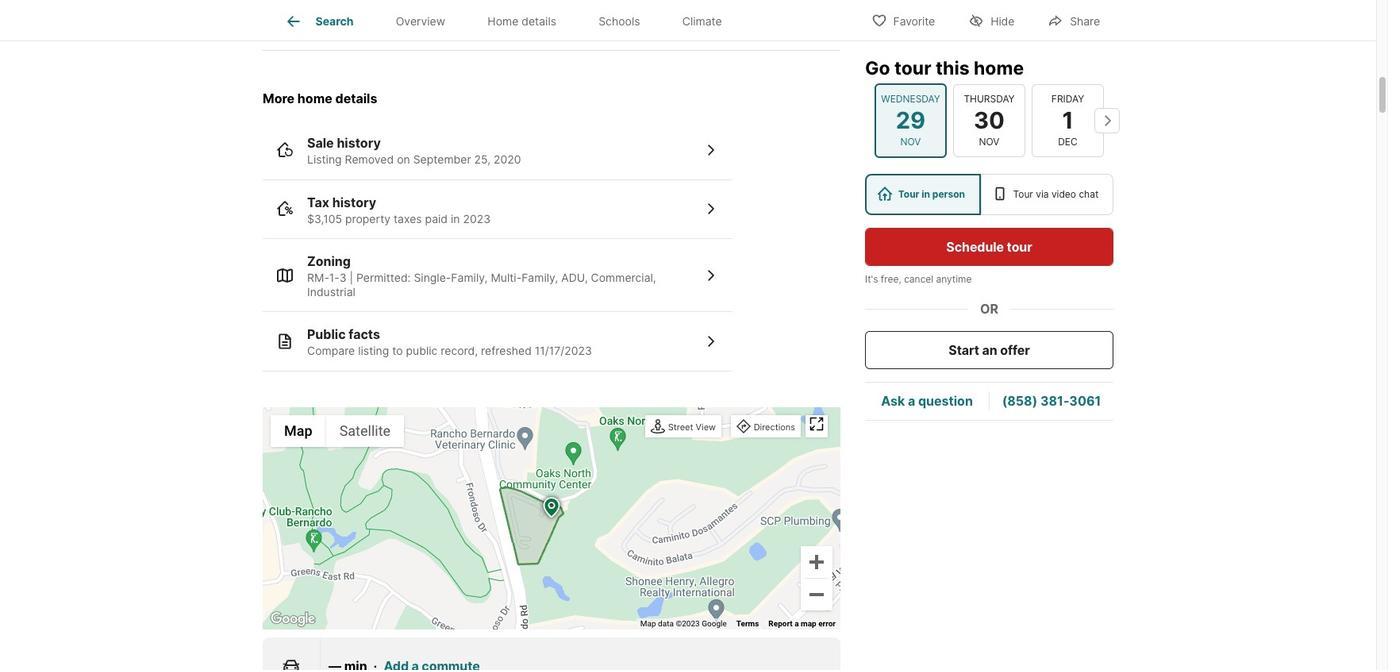 Task type: vqa. For each thing, say whether or not it's contained in the screenshot.
X-Out button
no



Task type: locate. For each thing, give the bounding box(es) containing it.
september
[[413, 153, 471, 166]]

free,
[[881, 273, 902, 285]]

in left "person"
[[922, 188, 931, 200]]

in inside tax history $3,105 property taxes paid in 2023
[[451, 212, 460, 225]]

3
[[363, 14, 371, 29], [340, 271, 347, 284]]

0 vertical spatial home
[[974, 57, 1025, 79]]

overview
[[396, 14, 446, 28]]

0 horizontal spatial a
[[795, 619, 799, 628]]

view
[[696, 421, 716, 433]]

satellite button
[[326, 415, 404, 447]]

details
[[522, 14, 557, 28], [336, 91, 378, 107]]

it's
[[866, 273, 879, 285]]

climate tab
[[662, 2, 744, 41]]

0 horizontal spatial in
[[451, 212, 460, 225]]

0 horizontal spatial family,
[[451, 271, 488, 284]]

person
[[933, 188, 966, 200]]

single-
[[414, 271, 451, 284]]

hide button
[[955, 4, 1029, 36]]

2 family, from the left
[[522, 271, 559, 284]]

1 vertical spatial details
[[336, 91, 378, 107]]

1 vertical spatial a
[[795, 619, 799, 628]]

overview tab
[[375, 2, 467, 41]]

1 vertical spatial 2023
[[463, 212, 491, 225]]

hide
[[991, 14, 1015, 27]]

tour for schedule
[[1007, 239, 1033, 255]]

None button
[[875, 83, 947, 158], [954, 84, 1026, 157], [1032, 84, 1105, 157], [875, 83, 947, 158], [954, 84, 1026, 157], [1032, 84, 1105, 157]]

it's free, cancel anytime
[[866, 273, 972, 285]]

0 horizontal spatial tour
[[895, 57, 932, 79]]

(858)
[[1003, 393, 1038, 409]]

ask a question link
[[882, 393, 974, 409]]

thursday
[[964, 93, 1015, 105]]

ago
[[428, 14, 451, 29]]

street view button
[[647, 417, 720, 438]]

1 horizontal spatial a
[[908, 393, 916, 409]]

go tour this home
[[866, 57, 1025, 79]]

tour for tour in person
[[899, 188, 920, 200]]

wednesday 29 nov
[[882, 93, 941, 148]]

1 vertical spatial in
[[451, 212, 460, 225]]

a for question
[[908, 393, 916, 409]]

directions
[[754, 421, 796, 433]]

nov inside the "thursday 30 nov"
[[980, 136, 1000, 148]]

2023
[[509, 14, 540, 29], [463, 212, 491, 225]]

nov for 29
[[901, 136, 922, 148]]

climate
[[683, 14, 723, 28]]

family,
[[451, 271, 488, 284], [522, 271, 559, 284]]

0 vertical spatial tour
[[895, 57, 932, 79]]

tour left "person"
[[899, 188, 920, 200]]

1 vertical spatial home
[[298, 91, 333, 107]]

menu bar
[[271, 415, 404, 447]]

3 left |
[[340, 271, 347, 284]]

0 vertical spatial a
[[908, 393, 916, 409]]

tour
[[899, 188, 920, 200], [1014, 188, 1034, 200]]

public facts compare listing to public record, refreshed 11/17/2023
[[307, 327, 592, 357]]

map inside popup button
[[284, 423, 313, 439]]

nov down the 29
[[901, 136, 922, 148]]

©2023
[[676, 619, 700, 628]]

0 vertical spatial map
[[284, 423, 313, 439]]

zoning rm-1-3 | permitted: single-family, multi-family, adu, commercial, industrial
[[307, 253, 657, 298]]

0 horizontal spatial 3
[[340, 271, 347, 284]]

tour inside button
[[1007, 239, 1033, 255]]

1 family, from the left
[[451, 271, 488, 284]]

family, left multi-
[[451, 271, 488, 284]]

|
[[350, 271, 353, 284]]

0 horizontal spatial 2023
[[463, 212, 491, 225]]

tour up wednesday
[[895, 57, 932, 79]]

schedule
[[947, 239, 1005, 255]]

1 tour from the left
[[899, 188, 920, 200]]

3 right "search"
[[363, 14, 371, 29]]

0 vertical spatial history
[[337, 135, 381, 151]]

0 horizontal spatial tour
[[899, 188, 920, 200]]

a
[[908, 393, 916, 409], [795, 619, 799, 628]]

map left satellite
[[284, 423, 313, 439]]

1 horizontal spatial tour
[[1014, 188, 1034, 200]]

history inside tax history $3,105 property taxes paid in 2023
[[332, 194, 377, 210]]

nov for 30
[[980, 136, 1000, 148]]

1 horizontal spatial nov
[[980, 136, 1000, 148]]

map data ©2023 google
[[641, 619, 727, 628]]

history for tax history
[[332, 194, 377, 210]]

public
[[406, 344, 438, 357]]

search link
[[284, 12, 354, 31]]

tour
[[895, 57, 932, 79], [1007, 239, 1033, 255]]

0 horizontal spatial map
[[284, 423, 313, 439]]

2 tour from the left
[[1014, 188, 1034, 200]]

schools
[[599, 14, 641, 28]]

listing
[[307, 153, 342, 166]]

0 vertical spatial in
[[922, 188, 931, 200]]

family, left adu,
[[522, 271, 559, 284]]

history inside sale history listing removed on september 25, 2020
[[337, 135, 381, 151]]

1 horizontal spatial details
[[522, 14, 557, 28]]

adu,
[[562, 271, 588, 284]]

1 horizontal spatial map
[[641, 619, 656, 628]]

tour in person option
[[866, 174, 981, 215]]

nov
[[901, 136, 922, 148], [980, 136, 1000, 148]]

ask
[[882, 393, 906, 409]]

1 horizontal spatial family,
[[522, 271, 559, 284]]

1 vertical spatial history
[[332, 194, 377, 210]]

map for map
[[284, 423, 313, 439]]

tax history $3,105 property taxes paid in 2023
[[307, 194, 491, 225]]

2 nov from the left
[[980, 136, 1000, 148]]

record,
[[441, 344, 478, 357]]

history up property
[[332, 194, 377, 210]]

an
[[983, 342, 998, 358]]

report a map error
[[769, 619, 836, 628]]

a left the map
[[795, 619, 799, 628]]

map
[[801, 619, 817, 628]]

0 horizontal spatial nov
[[901, 136, 922, 148]]

tour for tour via video chat
[[1014, 188, 1034, 200]]

2023 for 29,
[[509, 14, 540, 29]]

history up removed
[[337, 135, 381, 151]]

2023 inside tax history $3,105 property taxes paid in 2023
[[463, 212, 491, 225]]

list box containing tour in person
[[866, 174, 1114, 215]]

details up removed
[[336, 91, 378, 107]]

381-
[[1041, 393, 1070, 409]]

go
[[866, 57, 891, 79]]

1 horizontal spatial in
[[922, 188, 931, 200]]

home up thursday
[[974, 57, 1025, 79]]

1 horizontal spatial 2023
[[509, 14, 540, 29]]

29
[[896, 106, 926, 134]]

1-
[[329, 271, 340, 284]]

listing
[[358, 344, 389, 357]]

minutes
[[374, 14, 425, 29]]

2023 left the at
[[509, 14, 540, 29]]

1 vertical spatial 3
[[340, 271, 347, 284]]

tab list
[[263, 0, 756, 41]]

1 horizontal spatial tour
[[1007, 239, 1033, 255]]

nov down 30
[[980, 136, 1000, 148]]

more
[[263, 91, 295, 107]]

public
[[307, 327, 346, 342]]

0 horizontal spatial home
[[298, 91, 333, 107]]

1 vertical spatial tour
[[1007, 239, 1033, 255]]

tour right schedule
[[1007, 239, 1033, 255]]

1 nov from the left
[[901, 136, 922, 148]]

thursday 30 nov
[[964, 93, 1015, 148]]

1 horizontal spatial home
[[974, 57, 1025, 79]]

map region
[[111, 340, 924, 670]]

more home details
[[263, 91, 378, 107]]

history for sale history
[[337, 135, 381, 151]]

in right paid
[[451, 212, 460, 225]]

google image
[[267, 609, 319, 629]]

0 vertical spatial 2023
[[509, 14, 540, 29]]

rm-
[[307, 271, 329, 284]]

tour left via
[[1014, 188, 1034, 200]]

to
[[392, 344, 403, 357]]

or
[[981, 301, 999, 317]]

details right home
[[522, 14, 557, 28]]

2023 right paid
[[463, 212, 491, 225]]

0 vertical spatial details
[[522, 14, 557, 28]]

home right more
[[298, 91, 333, 107]]

nov inside wednesday 29 nov
[[901, 136, 922, 148]]

1 vertical spatial map
[[641, 619, 656, 628]]

sale
[[307, 135, 334, 151]]

history
[[337, 135, 381, 151], [332, 194, 377, 210]]

1 horizontal spatial 3
[[363, 14, 371, 29]]

street view
[[669, 421, 716, 433]]

map left data
[[641, 619, 656, 628]]

3 inside zoning rm-1-3 | permitted: single-family, multi-family, adu, commercial, industrial
[[340, 271, 347, 284]]

a right ask
[[908, 393, 916, 409]]

compare
[[307, 344, 355, 357]]

list box
[[866, 174, 1114, 215]]



Task type: describe. For each thing, give the bounding box(es) containing it.
start
[[949, 342, 980, 358]]

1
[[1063, 106, 1074, 134]]

schedule tour
[[947, 239, 1033, 255]]

property
[[345, 212, 391, 225]]

terms link
[[737, 619, 759, 628]]

menu bar containing map
[[271, 415, 404, 447]]

next image
[[1095, 108, 1121, 133]]

map button
[[271, 415, 326, 447]]

29,
[[487, 14, 505, 29]]

11/17/2023
[[535, 344, 592, 357]]

street
[[669, 421, 694, 433]]

terms
[[737, 619, 759, 628]]

friday 1 dec
[[1052, 93, 1085, 148]]

video
[[1052, 188, 1077, 200]]

tour via video chat option
[[981, 174, 1114, 215]]

a for map
[[795, 619, 799, 628]]

0 vertical spatial 3
[[363, 14, 371, 29]]

tour for go
[[895, 57, 932, 79]]

schools tab
[[578, 2, 662, 41]]

tour via video chat
[[1014, 188, 1099, 200]]

question
[[919, 393, 974, 409]]

offer
[[1001, 342, 1031, 358]]

2023 for in
[[463, 212, 491, 225]]

(nov
[[454, 14, 483, 29]]

google
[[702, 619, 727, 628]]

start an offer
[[949, 342, 1031, 358]]

chat
[[1080, 188, 1099, 200]]

satellite
[[340, 423, 391, 439]]

error
[[819, 619, 836, 628]]

checked:
[[305, 14, 359, 29]]

removed
[[345, 153, 394, 166]]

zoning
[[307, 253, 351, 269]]

this
[[936, 57, 970, 79]]

via
[[1037, 188, 1049, 200]]

2020
[[494, 153, 521, 166]]

3061
[[1070, 393, 1102, 409]]

wednesday
[[882, 93, 941, 105]]

directions button
[[733, 417, 800, 438]]

redfin checked: 3 minutes ago (nov 29, 2023 at 9:58am) • source: sdmls #
[[263, 14, 728, 29]]

industrial
[[307, 285, 356, 298]]

report
[[769, 619, 793, 628]]

schedule tour button
[[866, 228, 1114, 266]]

sale history listing removed on september 25, 2020
[[307, 135, 521, 166]]

home details tab
[[467, 2, 578, 41]]

in inside option
[[922, 188, 931, 200]]

data
[[658, 619, 674, 628]]

(858) 381-3061
[[1003, 393, 1102, 409]]

favorite
[[894, 14, 936, 27]]

start an offer button
[[866, 331, 1114, 369]]

permitted:
[[357, 271, 411, 284]]

#
[[720, 14, 728, 29]]

facts
[[349, 327, 380, 342]]

tax
[[307, 194, 330, 210]]

home
[[488, 14, 519, 28]]

on
[[397, 153, 410, 166]]

30
[[974, 106, 1005, 134]]

tour in person
[[899, 188, 966, 200]]

map for map data ©2023 google
[[641, 619, 656, 628]]

details inside tab
[[522, 14, 557, 28]]

anytime
[[937, 273, 972, 285]]

paid
[[425, 212, 448, 225]]

dec
[[1059, 136, 1078, 148]]

share button
[[1035, 4, 1114, 36]]

9:58am)
[[559, 14, 609, 29]]

source:
[[621, 14, 667, 29]]

commercial,
[[591, 271, 657, 284]]

favorite button
[[858, 4, 949, 36]]

tab list containing search
[[263, 0, 756, 41]]

cancel
[[905, 273, 934, 285]]

ask a question
[[882, 393, 974, 409]]

taxes
[[394, 212, 422, 225]]

refreshed
[[481, 344, 532, 357]]

$3,105
[[307, 212, 342, 225]]

0 horizontal spatial details
[[336, 91, 378, 107]]

sdmls
[[673, 14, 717, 29]]

report a map error link
[[769, 619, 836, 628]]

at
[[544, 14, 556, 29]]

multi-
[[491, 271, 522, 284]]

search
[[316, 14, 354, 28]]

(858) 381-3061 link
[[1003, 393, 1102, 409]]

home details
[[488, 14, 557, 28]]



